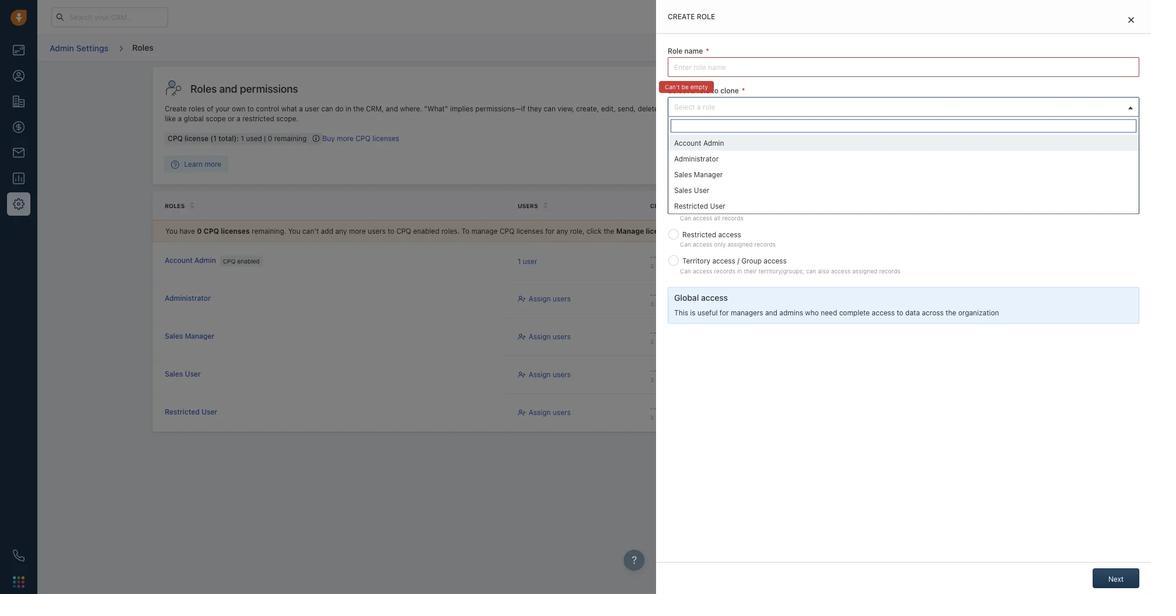 Task type: vqa. For each thing, say whether or not it's contained in the screenshot.
Explore
no



Task type: locate. For each thing, give the bounding box(es) containing it.
data right much
[[778, 105, 793, 113]]

select inside dropdown button
[[674, 103, 695, 111]]

access for territory access / group access
[[712, 257, 735, 265]]

access for global access this is useful for managers and admins who need complete access to data across the organization
[[701, 293, 728, 303]]

restricted down sales user link
[[165, 408, 200, 416]]

assigned
[[728, 241, 753, 248], [852, 268, 877, 275]]

create
[[668, 13, 695, 21], [981, 85, 1003, 93], [165, 105, 187, 113]]

cpq up 0 licenses remaining
[[708, 151, 723, 159]]

roles up of
[[190, 82, 217, 95]]

and
[[219, 82, 237, 95], [386, 105, 398, 113], [765, 309, 777, 317]]

0 horizontal spatial assigned
[[728, 241, 753, 248]]

roles and permissions
[[190, 82, 298, 95]]

assigned up /
[[728, 241, 753, 248]]

learn more link
[[165, 159, 227, 169]]

created by
[[650, 203, 688, 209]]

and up your
[[219, 82, 237, 95]]

3 for restricted user
[[650, 415, 654, 421]]

0 horizontal spatial scope
[[206, 115, 226, 123]]

roles up "have"
[[165, 203, 185, 209]]

global access this is useful for managers and admins who need complete access to data across the organization
[[674, 293, 999, 317]]

sales
[[674, 170, 692, 178], [674, 186, 692, 194], [165, 332, 183, 341], [165, 370, 183, 379]]

access up all
[[705, 204, 728, 213]]

licenses down enable
[[691, 161, 714, 168]]

manager
[[694, 170, 723, 178], [185, 332, 214, 341]]

a inside dropdown button
[[697, 103, 701, 111]]

1 horizontal spatial manager
[[694, 170, 723, 178]]

enabled left roles.
[[413, 227, 439, 235]]

sales up 'created by'
[[674, 186, 692, 194]]

user inside "create roles of your own to control what a user can do in the crm, and where. "what" implies permissions—if they can view, create, edit, send, delete. "where" covers scope—how much data they can access, like a global scope or a restricted scope."
[[305, 105, 319, 113]]

0 vertical spatial global
[[682, 204, 704, 213]]

cpq left roles.
[[396, 227, 411, 235]]

to inside global access this is useful for managers and admins who need complete access to data across the organization
[[897, 309, 903, 317]]

cpq right the manage
[[500, 227, 515, 235]]

close image
[[1128, 16, 1134, 23]]

user inside option
[[694, 186, 709, 194]]

assign users link for restricted user
[[518, 408, 571, 418]]

license
[[185, 134, 208, 143]]

this right on
[[762, 151, 774, 159]]

send,
[[618, 105, 636, 113]]

-- 3 hours ago for restricted user
[[650, 405, 683, 421]]

0 vertical spatial create role
[[668, 13, 715, 21]]

user
[[694, 186, 709, 194], [710, 202, 726, 210], [185, 370, 201, 379], [201, 408, 217, 416]]

manage right click
[[616, 227, 644, 235]]

2 horizontal spatial 0
[[685, 161, 689, 168]]

2 vertical spatial admin
[[195, 257, 216, 265]]

to
[[712, 87, 719, 95], [247, 105, 254, 113], [388, 227, 394, 235], [897, 309, 903, 317]]

enabled down the remaining.
[[237, 258, 260, 265]]

account up enable
[[674, 139, 701, 147]]

access for can access all records
[[693, 215, 712, 222]]

1 assign users from the top
[[529, 295, 571, 303]]

1 vertical spatial user
[[523, 257, 537, 266]]

remaining
[[274, 134, 307, 143], [715, 161, 743, 168]]

1 horizontal spatial and
[[386, 105, 398, 113]]

1 horizontal spatial account
[[674, 139, 701, 147]]

0
[[268, 134, 272, 143], [685, 161, 689, 168], [197, 227, 202, 235]]

create role button
[[975, 79, 1024, 99]]

0 vertical spatial manage
[[668, 132, 699, 142]]

0 vertical spatial in
[[346, 105, 351, 113]]

1 horizontal spatial 1
[[518, 257, 521, 266]]

by down set
[[680, 203, 688, 209]]

0 horizontal spatial data
[[778, 105, 793, 113]]

in down /
[[737, 268, 742, 275]]

restricted user down sales user link
[[165, 408, 217, 416]]

administrator down account admin link
[[165, 294, 211, 303]]

0 vertical spatial select
[[668, 87, 689, 95]]

enable cpq add-on for this role
[[684, 151, 789, 159]]

0 vertical spatial manager
[[694, 170, 723, 178]]

roles
[[132, 42, 153, 52], [190, 82, 217, 95], [165, 203, 185, 209]]

scope down of
[[206, 115, 226, 123]]

hours for restricted user
[[655, 415, 671, 421]]

a right like
[[178, 115, 182, 123]]

restricted user up 'can access all records'
[[674, 202, 726, 210]]

ago for sales user
[[673, 377, 683, 383]]

0 vertical spatial create
[[668, 13, 695, 21]]

for
[[751, 151, 760, 159], [752, 184, 763, 194], [545, 227, 554, 235], [702, 227, 711, 235], [720, 309, 729, 317]]

ago for restricted user
[[673, 415, 683, 421]]

licenses down users
[[516, 227, 543, 235]]

freshworks switcher image
[[13, 577, 25, 589]]

access left /
[[712, 257, 735, 265]]

1 vertical spatial 0
[[685, 161, 689, 168]]

global for global access
[[682, 204, 704, 213]]

in
[[346, 105, 351, 113], [737, 268, 742, 275]]

can up button
[[680, 215, 691, 222]]

remaining down add-
[[715, 161, 743, 168]]

1 horizontal spatial restricted user
[[674, 202, 726, 210]]

assign users for administrator
[[529, 295, 571, 303]]

1 vertical spatial select
[[674, 103, 695, 111]]

can for can access only assigned records
[[680, 241, 691, 248]]

1 by from the left
[[680, 203, 688, 209]]

1 horizontal spatial in
[[737, 268, 742, 275]]

1 vertical spatial 1
[[518, 257, 521, 266]]

0 horizontal spatial create
[[165, 105, 187, 113]]

1 horizontal spatial they
[[795, 105, 809, 113]]

2 horizontal spatial create
[[981, 85, 1003, 93]]

1 assign from the top
[[529, 295, 551, 303]]

and right crm,
[[386, 105, 398, 113]]

for left click
[[545, 227, 554, 235]]

like
[[165, 115, 176, 123]]

2 assign users from the top
[[529, 333, 571, 341]]

they
[[527, 105, 542, 113], [795, 105, 809, 113]]

1 vertical spatial assigned
[[852, 268, 877, 275]]

roles.
[[441, 227, 460, 235]]

restricted down set
[[674, 202, 708, 210]]

0 vertical spatial 0
[[268, 134, 272, 143]]

buy more cpq licenses link
[[322, 134, 399, 143]]

select for select a role to clone
[[668, 87, 689, 95]]

data left the across
[[905, 309, 920, 317]]

3 assign from the top
[[529, 371, 551, 379]]

can
[[321, 105, 333, 113], [544, 105, 556, 113], [811, 105, 823, 113], [806, 268, 816, 275]]

hours for sales manager
[[655, 339, 671, 345]]

0 vertical spatial account
[[674, 139, 701, 147]]

1 vertical spatial account
[[165, 257, 193, 265]]

assign users link
[[518, 294, 571, 304], [518, 332, 571, 342], [518, 370, 571, 380], [518, 408, 571, 418]]

you left "have"
[[165, 227, 178, 235]]

0 horizontal spatial you
[[165, 227, 178, 235]]

0 vertical spatial 1
[[241, 134, 244, 143]]

remaining inside dialog
[[715, 161, 743, 168]]

0 horizontal spatial 1
[[241, 134, 244, 143]]

1 vertical spatial remaining
[[715, 161, 743, 168]]

for right 'useful'
[[720, 309, 729, 317]]

select
[[668, 87, 689, 95], [674, 103, 695, 111]]

more inside 'link'
[[205, 160, 221, 168]]

data inside "create roles of your own to control what a user can do in the crm, and where. "what" implies permissions—if they can view, create, edit, send, delete. "where" covers scope—how much data they can access, like a global scope or a restricted scope."
[[778, 105, 793, 113]]

sales up set
[[674, 170, 692, 178]]

enable
[[684, 151, 706, 159]]

access
[[705, 204, 728, 213], [693, 215, 712, 222], [718, 231, 741, 239], [693, 241, 712, 248], [712, 257, 735, 265], [764, 257, 787, 265], [693, 268, 712, 275], [831, 268, 851, 275], [701, 293, 728, 303], [872, 309, 895, 317]]

in inside "create roles of your own to control what a user can do in the crm, and where. "what" implies permissions—if they can view, create, edit, send, delete. "where" covers scope—how much data they can access, like a global scope or a restricted scope."
[[346, 105, 351, 113]]

to inside "create roles of your own to control what a user can do in the crm, and where. "what" implies permissions—if they can view, create, edit, send, delete. "where" covers scope—how much data they can access, like a global scope or a restricted scope."
[[247, 105, 254, 113]]

2 assign from the top
[[529, 333, 551, 341]]

the right set
[[683, 184, 695, 194]]

3 can from the top
[[680, 268, 691, 275]]

0 vertical spatial remaining
[[274, 134, 307, 143]]

0 vertical spatial this
[[762, 151, 774, 159]]

access down 'restricted access'
[[693, 241, 712, 248]]

sales manager
[[674, 170, 723, 178], [165, 332, 214, 341]]

2 you from the left
[[288, 227, 300, 235]]

sales user down sales manager link
[[165, 370, 201, 379]]

0 vertical spatial roles
[[132, 42, 153, 52]]

scope inside "create roles of your own to control what a user can do in the crm, and where. "what" implies permissions—if they can view, create, edit, send, delete. "where" covers scope—how much data they can access, like a global scope or a restricted scope."
[[206, 115, 226, 123]]

2 horizontal spatial admin
[[703, 139, 724, 147]]

2 any from the left
[[556, 227, 568, 235]]

1 vertical spatial account admin
[[165, 257, 216, 265]]

you left the can't
[[288, 227, 300, 235]]

account
[[674, 139, 701, 147], [165, 257, 193, 265]]

0 vertical spatial account admin
[[674, 139, 724, 147]]

control
[[256, 105, 279, 113]]

1 vertical spatial sales manager
[[165, 332, 214, 341]]

users for restricted user
[[553, 409, 571, 417]]

access down global access
[[693, 215, 712, 222]]

role inside button
[[1005, 85, 1017, 93]]

restricted user
[[674, 202, 726, 210], [165, 408, 217, 416]]

dialog containing manage licenses
[[656, 0, 1151, 595]]

0 horizontal spatial account admin
[[165, 257, 216, 265]]

licenses up cpq enabled at the top
[[221, 227, 250, 235]]

0 vertical spatial scope
[[206, 115, 226, 123]]

users for sales user
[[553, 371, 571, 379]]

this for on
[[762, 151, 774, 159]]

role, left click
[[570, 227, 585, 235]]

1 vertical spatial admin
[[703, 139, 724, 147]]

4 assign from the top
[[529, 409, 551, 417]]

global up 'can access all records'
[[682, 204, 704, 213]]

create role
[[668, 13, 715, 21], [981, 85, 1017, 93]]

list box
[[668, 135, 1139, 214]]

assign for administrator
[[529, 295, 551, 303]]

cpq inside dialog
[[708, 151, 723, 159]]

manager down 0 licenses remaining
[[694, 170, 723, 178]]

1 horizontal spatial manage
[[668, 132, 699, 142]]

0 horizontal spatial account
[[165, 257, 193, 265]]

in right do
[[346, 105, 351, 113]]

roles down search your crm... "text box"
[[132, 42, 153, 52]]

sales user up global access
[[674, 186, 709, 194]]

1 vertical spatial data
[[905, 309, 920, 317]]

0 horizontal spatial admin
[[50, 43, 74, 53]]

restricted down 'can access all records'
[[682, 231, 716, 239]]

create,
[[576, 105, 599, 113]]

0 horizontal spatial 0
[[197, 227, 202, 235]]

on
[[741, 151, 749, 159]]

cpq
[[356, 134, 370, 143], [168, 134, 183, 143], [708, 151, 723, 159], [204, 227, 219, 235], [396, 227, 411, 235], [500, 227, 515, 235], [223, 258, 236, 265]]

1 vertical spatial sales user
[[165, 370, 201, 379]]

1 horizontal spatial by
[[813, 203, 821, 209]]

a down select a role to clone
[[697, 103, 701, 111]]

0 horizontal spatial administrator
[[165, 294, 211, 303]]

1 vertical spatial administrator
[[165, 294, 211, 303]]

records
[[722, 215, 744, 222], [754, 241, 776, 248], [714, 268, 736, 275], [879, 268, 901, 275]]

the right click
[[604, 227, 614, 235]]

more right add
[[349, 227, 366, 235]]

0 vertical spatial more
[[337, 134, 354, 143]]

4 assign users link from the top
[[518, 408, 571, 418]]

admin left settings
[[50, 43, 74, 53]]

1 vertical spatial create
[[981, 85, 1003, 93]]

can left also
[[806, 268, 816, 275]]

they right much
[[795, 105, 809, 113]]

only
[[714, 241, 726, 248]]

remaining down scope.
[[274, 134, 307, 143]]

3 for sales manager
[[650, 339, 654, 345]]

1 horizontal spatial user
[[523, 257, 537, 266]]

1 vertical spatial roles
[[190, 82, 217, 95]]

by
[[680, 203, 688, 209], [813, 203, 821, 209]]

2 by from the left
[[813, 203, 821, 209]]

account admin down "have"
[[165, 257, 216, 265]]

global for global access this is useful for managers and admins who need complete access to data across the organization
[[674, 293, 699, 303]]

1 horizontal spatial enabled
[[413, 227, 439, 235]]

admin down "have"
[[195, 257, 216, 265]]

global inside global access this is useful for managers and admins who need complete access to data across the organization
[[674, 293, 699, 303]]

role,
[[570, 227, 585, 235], [728, 227, 743, 235]]

1 down users
[[518, 257, 521, 266]]

data inside global access this is useful for managers and admins who need complete access to data across the organization
[[905, 309, 920, 317]]

select down be
[[674, 103, 695, 111]]

0 horizontal spatial they
[[527, 105, 542, 113]]

can left access,
[[811, 105, 823, 113]]

or down own
[[228, 115, 235, 123]]

1 vertical spatial manage
[[616, 227, 644, 235]]

1 they from the left
[[527, 105, 542, 113]]

users for administrator
[[553, 295, 571, 303]]

assign for sales user
[[529, 371, 551, 379]]

1 horizontal spatial you
[[288, 227, 300, 235]]

sales inside option
[[674, 170, 692, 178]]

0 horizontal spatial manager
[[185, 332, 214, 341]]

0 vertical spatial admin
[[50, 43, 74, 53]]

account admin
[[674, 139, 724, 147], [165, 257, 216, 265]]

2 vertical spatial create
[[165, 105, 187, 113]]

territory
[[682, 257, 710, 265]]

select up the "where"
[[668, 87, 689, 95]]

-
[[650, 253, 653, 261], [653, 253, 657, 261], [782, 253, 786, 261], [786, 253, 789, 261], [650, 291, 653, 299], [653, 291, 657, 299], [650, 329, 653, 337], [653, 329, 657, 337], [650, 367, 653, 375], [653, 367, 657, 375], [650, 405, 653, 413], [653, 405, 657, 413]]

and left admins
[[765, 309, 777, 317]]

0 down enable
[[685, 161, 689, 168]]

role
[[668, 47, 683, 55]]

assign for sales manager
[[529, 333, 551, 341]]

1 assign users link from the top
[[518, 294, 571, 304]]

can down territory
[[680, 268, 691, 275]]

a
[[691, 87, 695, 95], [697, 103, 701, 111], [299, 105, 303, 113], [178, 115, 182, 123], [237, 115, 240, 123]]

global up this at bottom
[[674, 293, 699, 303]]

used
[[246, 134, 262, 143]]

1 vertical spatial and
[[386, 105, 398, 113]]

ago for administrator
[[673, 301, 683, 308]]

3 for administrator
[[650, 301, 654, 308]]

account admin up enable
[[674, 139, 724, 147]]

licenses
[[701, 132, 732, 142], [372, 134, 399, 143], [691, 161, 714, 168], [221, 227, 250, 235], [516, 227, 543, 235], [646, 227, 675, 235]]

the right the across
[[946, 309, 956, 317]]

for inside global access this is useful for managers and admins who need complete access to data across the organization
[[720, 309, 729, 317]]

-- 3 hours ago
[[650, 253, 683, 270], [782, 253, 816, 270], [650, 291, 683, 308], [650, 329, 683, 345], [650, 367, 683, 383], [650, 405, 683, 421]]

1 vertical spatial can
[[680, 241, 691, 248]]

0 horizontal spatial or
[[228, 115, 235, 123]]

0 vertical spatial restricted user
[[674, 202, 726, 210]]

0 horizontal spatial manage
[[616, 227, 644, 235]]

0 horizontal spatial any
[[335, 227, 347, 235]]

assign users link for sales user
[[518, 370, 571, 380]]

1 horizontal spatial 0
[[268, 134, 272, 143]]

that
[[713, 227, 726, 235]]

0 right |
[[268, 134, 272, 143]]

0 horizontal spatial create role
[[668, 13, 715, 21]]

1 horizontal spatial roles
[[165, 203, 185, 209]]

hours for administrator
[[655, 301, 671, 308]]

list box containing account admin
[[668, 135, 1139, 214]]

hours
[[655, 263, 671, 270], [788, 263, 804, 270], [655, 301, 671, 308], [655, 339, 671, 345], [655, 377, 671, 383], [655, 415, 671, 421]]

1 vertical spatial global
[[674, 293, 699, 303]]

1 vertical spatial this
[[765, 184, 780, 194]]

1 vertical spatial scope
[[727, 184, 750, 194]]

any right add
[[335, 227, 347, 235]]

2 vertical spatial can
[[680, 268, 691, 275]]

organization
[[958, 309, 999, 317]]

the inside global access this is useful for managers and admins who need complete access to data across the organization
[[946, 309, 956, 317]]

manage up enable
[[668, 132, 699, 142]]

any
[[335, 227, 347, 235], [556, 227, 568, 235]]

2 assign users link from the top
[[518, 332, 571, 342]]

can't be empty
[[665, 83, 708, 90]]

1 horizontal spatial admin
[[195, 257, 216, 265]]

None search field
[[671, 119, 1137, 133]]

0 vertical spatial sales user
[[674, 186, 709, 194]]

0 vertical spatial can
[[680, 215, 691, 222]]

role, up the can access only assigned records
[[728, 227, 743, 235]]

0 vertical spatial enabled
[[413, 227, 439, 235]]

0 horizontal spatial and
[[219, 82, 237, 95]]

2 horizontal spatial and
[[765, 309, 777, 317]]

by for updated by
[[813, 203, 821, 209]]

4 assign users from the top
[[529, 409, 571, 417]]

can for can access records in their territory/groups; can also access assigned records
[[680, 268, 691, 275]]

restricted user inside option
[[674, 202, 726, 210]]

permissions
[[240, 82, 298, 95]]

this down enable cpq add-on for this role
[[765, 184, 780, 194]]

1 can from the top
[[680, 215, 691, 222]]

create role inside button
[[981, 85, 1017, 93]]

phone element
[[7, 545, 30, 568]]

3
[[650, 263, 654, 270], [782, 263, 786, 270], [650, 301, 654, 308], [650, 339, 654, 345], [650, 377, 654, 383], [650, 415, 654, 421]]

1 vertical spatial more
[[205, 160, 221, 168]]

1 vertical spatial enabled
[[237, 258, 260, 265]]

0 horizontal spatial by
[[680, 203, 688, 209]]

can down button
[[680, 241, 691, 248]]

licenses down crm,
[[372, 134, 399, 143]]

permissions—if
[[475, 105, 525, 113]]

sales manager down administrator link
[[165, 332, 214, 341]]

do
[[335, 105, 344, 113]]

admin up 0 licenses remaining
[[703, 139, 724, 147]]

assign users link for sales manager
[[518, 332, 571, 342]]

1 horizontal spatial create role
[[981, 85, 1017, 93]]

restricted inside option
[[674, 202, 708, 210]]

0 horizontal spatial user
[[305, 105, 319, 113]]

assign users link for administrator
[[518, 294, 571, 304]]

1 horizontal spatial account admin
[[674, 139, 724, 147]]

access right also
[[831, 268, 851, 275]]

for right on
[[751, 151, 760, 159]]

useful
[[698, 309, 718, 317]]

3 assign users from the top
[[529, 371, 571, 379]]

updated by
[[782, 203, 821, 209]]

restricted user option
[[668, 198, 1139, 214]]

access up 'useful'
[[701, 293, 728, 303]]

user
[[305, 105, 319, 113], [523, 257, 537, 266]]

administrator
[[674, 155, 719, 163], [165, 294, 211, 303]]

by for created by
[[680, 203, 688, 209]]

they left view,
[[527, 105, 542, 113]]

dialog
[[656, 0, 1151, 595]]

user right what
[[305, 105, 319, 113]]

this
[[674, 309, 688, 317]]

users
[[518, 203, 538, 209]]

to
[[462, 227, 470, 235]]

2 can from the top
[[680, 241, 691, 248]]

assign
[[529, 295, 551, 303], [529, 333, 551, 341], [529, 371, 551, 379], [529, 409, 551, 417]]

access up the can access only assigned records
[[718, 231, 741, 239]]

by right updated
[[813, 203, 821, 209]]

manager down administrator link
[[185, 332, 214, 341]]

1 horizontal spatial create
[[668, 13, 695, 21]]

0 horizontal spatial sales manager
[[165, 332, 214, 341]]

administrator down manage licenses
[[674, 155, 719, 163]]

3 assign users link from the top
[[518, 370, 571, 380]]



Task type: describe. For each thing, give the bounding box(es) containing it.
and inside "create roles of your own to control what a user can do in the crm, and where. "what" implies permissions—if they can view, create, edit, send, delete. "where" covers scope—how much data they can access, like a global scope or a restricted scope."
[[386, 105, 398, 113]]

phone image
[[13, 550, 25, 562]]

|
[[264, 134, 266, 143]]

0 horizontal spatial restricted user
[[165, 408, 217, 416]]

1 role, from the left
[[570, 227, 585, 235]]

0 vertical spatial and
[[219, 82, 237, 95]]

updated
[[782, 203, 811, 209]]

access for can access only assigned records
[[693, 241, 712, 248]]

cpq right "have"
[[204, 227, 219, 235]]

"what"
[[424, 105, 448, 113]]

covers
[[693, 105, 714, 113]]

2 they from the left
[[795, 105, 809, 113]]

1 any from the left
[[335, 227, 347, 235]]

0 horizontal spatial sales user
[[165, 370, 201, 379]]

account inside option
[[674, 139, 701, 147]]

can't
[[302, 227, 319, 235]]

sales up sales user link
[[165, 332, 183, 341]]

sales manager option
[[668, 167, 1139, 182]]

sales manager inside sales manager option
[[674, 170, 723, 178]]

or inside "create roles of your own to control what a user can do in the crm, and where. "what" implies permissions—if they can view, create, edit, send, delete. "where" covers scope—how much data they can access, like a global scope or a restricted scope."
[[228, 115, 235, 123]]

manage licenses
[[668, 132, 732, 142]]

access for global access
[[705, 204, 728, 213]]

select a role button
[[668, 97, 1139, 117]]

(1
[[210, 134, 217, 143]]

0 horizontal spatial remaining
[[274, 134, 307, 143]]

licenses down created
[[646, 227, 675, 235]]

crm,
[[366, 105, 384, 113]]

administrator option
[[668, 151, 1139, 167]]

1 vertical spatial manager
[[185, 332, 214, 341]]

assign for restricted user
[[529, 409, 551, 417]]

name
[[684, 47, 703, 55]]

buy
[[322, 134, 335, 143]]

territory/groups;
[[759, 268, 804, 275]]

created
[[650, 203, 678, 209]]

0 licenses remaining
[[685, 161, 743, 168]]

empty
[[690, 83, 708, 90]]

administrator link
[[165, 294, 211, 304]]

where.
[[400, 105, 422, 113]]

1 horizontal spatial scope
[[727, 184, 750, 194]]

you have 0 cpq licenses remaining. you can't add any more users to cpq enabled roles. to manage cpq licenses for any role, click the manage licenses button for that role, or
[[165, 227, 754, 235]]

restricted user link
[[165, 408, 217, 418]]

select a role
[[674, 103, 715, 111]]

1 user
[[518, 257, 537, 266]]

role name
[[668, 47, 703, 55]]

sales user link
[[165, 370, 201, 380]]

managers
[[731, 309, 763, 317]]

create inside button
[[981, 85, 1003, 93]]

ago for sales manager
[[673, 339, 683, 345]]

1 free license is available in your account image
[[312, 135, 319, 142]]

scope.
[[276, 115, 298, 123]]

for left that
[[702, 227, 711, 235]]

more for buy
[[337, 134, 354, 143]]

-- 3 hours ago for sales user
[[650, 367, 683, 383]]

more for learn
[[205, 160, 221, 168]]

sales inside option
[[674, 186, 692, 194]]

0 horizontal spatial roles
[[132, 42, 153, 52]]

restricted
[[242, 115, 274, 123]]

access for restricted access
[[718, 231, 741, 239]]

cpq down crm,
[[356, 134, 370, 143]]

0 vertical spatial assigned
[[728, 241, 753, 248]]

3 for sales user
[[650, 377, 654, 383]]

learn
[[184, 160, 203, 168]]

access right complete
[[872, 309, 895, 317]]

sales user option
[[668, 182, 1139, 198]]

delete.
[[638, 105, 660, 113]]

total):
[[218, 134, 239, 143]]

global
[[184, 115, 204, 123]]

select for select a role
[[674, 103, 695, 111]]

button
[[677, 227, 700, 235]]

user inside option
[[710, 202, 726, 210]]

own
[[232, 105, 245, 113]]

can't
[[665, 83, 680, 90]]

hours for sales user
[[655, 377, 671, 383]]

cpq down like
[[168, 134, 183, 143]]

manage
[[471, 227, 498, 235]]

complete
[[839, 309, 870, 317]]

1 vertical spatial or
[[745, 227, 752, 235]]

1 vertical spatial restricted
[[682, 231, 716, 239]]

Search your CRM... text field
[[51, 7, 168, 27]]

can access records in their territory/groups; can also access assigned records
[[680, 268, 901, 275]]

learn more
[[184, 160, 221, 168]]

buy more cpq licenses
[[322, 134, 399, 143]]

"where"
[[662, 105, 691, 113]]

can for can access all records
[[680, 215, 691, 222]]

admins
[[779, 309, 803, 317]]

account admin inside option
[[674, 139, 724, 147]]

implies
[[450, 105, 473, 113]]

admin inside option
[[703, 139, 724, 147]]

need
[[821, 309, 837, 317]]

cpq enabled
[[223, 258, 260, 265]]

users for sales manager
[[553, 333, 571, 341]]

can left view,
[[544, 105, 556, 113]]

assign users for sales user
[[529, 371, 571, 379]]

global access
[[682, 204, 728, 213]]

this for scope
[[765, 184, 780, 194]]

a down own
[[237, 115, 240, 123]]

access for can access records in their territory/groups; can also access assigned records
[[693, 268, 712, 275]]

create inside "create roles of your own to control what a user can do in the crm, and where. "what" implies permissions—if they can view, create, edit, send, delete. "where" covers scope—how much data they can access, like a global scope or a restricted scope."
[[165, 105, 187, 113]]

what
[[281, 105, 297, 113]]

remaining.
[[252, 227, 286, 235]]

1 horizontal spatial assigned
[[852, 268, 877, 275]]

cpq license (1 total): 1 used | 0 remaining
[[168, 134, 307, 143]]

-- 3 hours ago for administrator
[[650, 291, 683, 308]]

2 vertical spatial restricted
[[165, 408, 200, 416]]

click
[[587, 227, 602, 235]]

Enter role name text field
[[668, 57, 1139, 77]]

cpq right account admin link
[[223, 258, 236, 265]]

assign users for sales manager
[[529, 333, 571, 341]]

-- 3 hours ago for sales manager
[[650, 329, 683, 345]]

also
[[818, 268, 829, 275]]

next
[[1108, 576, 1124, 584]]

default
[[698, 184, 725, 194]]

next button
[[1093, 569, 1139, 589]]

0 horizontal spatial enabled
[[237, 258, 260, 265]]

sales down sales manager link
[[165, 370, 183, 379]]

sales manager link
[[165, 332, 214, 342]]

2 vertical spatial 0
[[197, 227, 202, 235]]

licenses up add-
[[701, 132, 732, 142]]

clone
[[720, 87, 739, 95]]

administrator inside option
[[674, 155, 719, 163]]

account admin option
[[668, 135, 1139, 151]]

sales user inside option
[[674, 186, 709, 194]]

account admin link
[[165, 257, 216, 266]]

2 vertical spatial more
[[349, 227, 366, 235]]

can access all records
[[680, 215, 744, 222]]

of
[[207, 105, 213, 113]]

the inside "create roles of your own to control what a user can do in the crm, and where. "what" implies permissions—if they can view, create, edit, send, delete. "where" covers scope—how much data they can access, like a global scope or a restricted scope."
[[353, 105, 364, 113]]

role inside dropdown button
[[703, 103, 715, 111]]

can left do
[[321, 105, 333, 113]]

2 vertical spatial roles
[[165, 203, 185, 209]]

0 inside dialog
[[685, 161, 689, 168]]

manager inside option
[[694, 170, 723, 178]]

admin settings link
[[49, 39, 109, 57]]

1 vertical spatial in
[[737, 268, 742, 275]]

can access only assigned records
[[680, 241, 776, 248]]

a right be
[[691, 87, 695, 95]]

restricted access
[[682, 231, 741, 239]]

a right what
[[299, 105, 303, 113]]

who
[[805, 309, 819, 317]]

for down enable cpq add-on for this role
[[752, 184, 763, 194]]

settings
[[76, 43, 108, 53]]

1 you from the left
[[165, 227, 178, 235]]

edit,
[[601, 105, 616, 113]]

all
[[714, 215, 720, 222]]

assign users for restricted user
[[529, 409, 571, 417]]

your
[[215, 105, 230, 113]]

roles
[[189, 105, 205, 113]]

access,
[[825, 105, 850, 113]]

2 role, from the left
[[728, 227, 743, 235]]

add-
[[725, 151, 741, 159]]

add
[[321, 227, 333, 235]]

and inside global access this is useful for managers and admins who need complete access to data across the organization
[[765, 309, 777, 317]]

much
[[758, 105, 776, 113]]

their
[[744, 268, 757, 275]]

/
[[737, 257, 739, 265]]

set the default scope for this role
[[668, 184, 796, 194]]

scope—how
[[716, 105, 756, 113]]

group
[[741, 257, 762, 265]]

territory access / group access
[[682, 257, 787, 265]]

be
[[682, 83, 689, 90]]

across
[[922, 309, 944, 317]]

access up territory/groups;
[[764, 257, 787, 265]]



